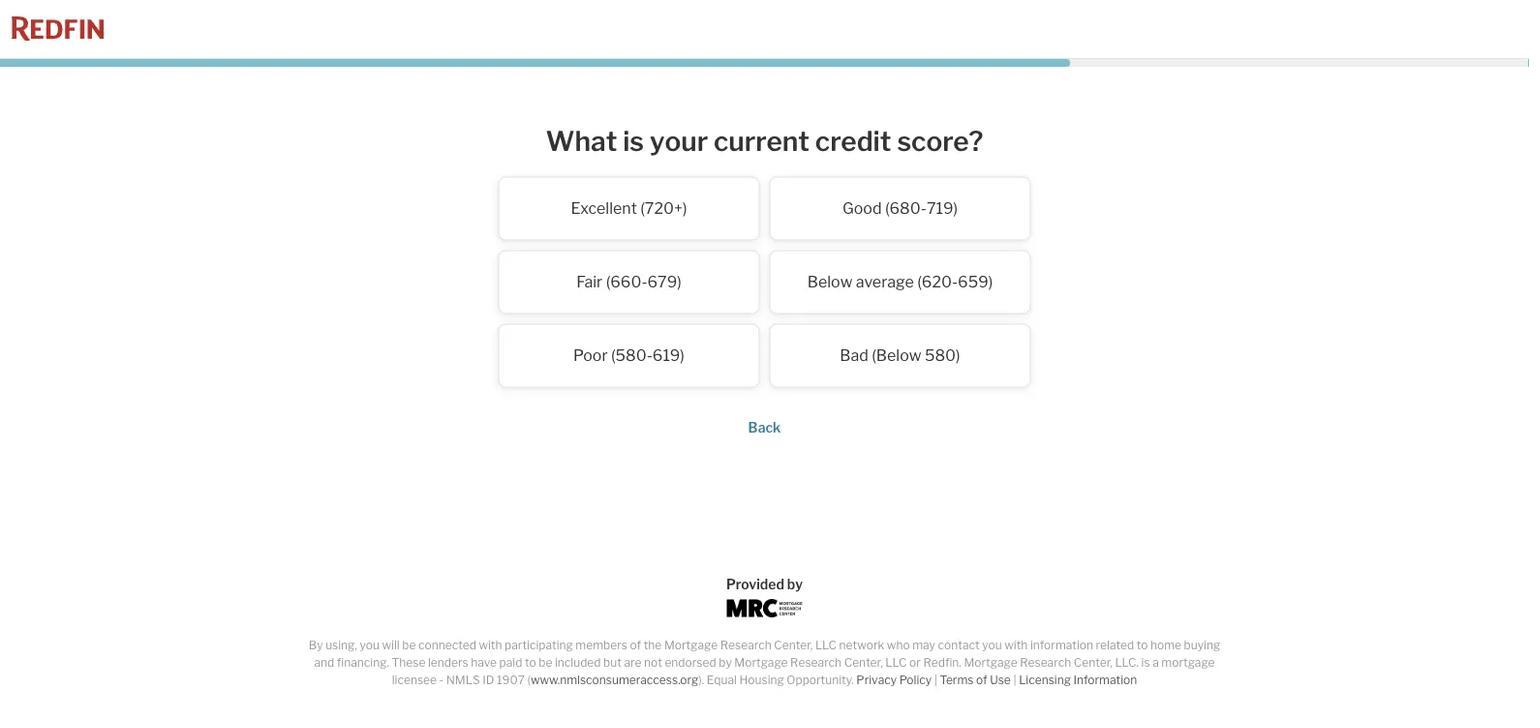 Task type: vqa. For each thing, say whether or not it's contained in the screenshot.
Share home icon corresponding to Add home to favorites image to the left
no



Task type: locate. For each thing, give the bounding box(es) containing it.
with up use
[[1005, 639, 1028, 653]]

1 vertical spatial of
[[977, 674, 988, 688]]

lenders
[[428, 656, 469, 670]]

fair (660-679)
[[577, 273, 682, 292]]

center, up information
[[1074, 656, 1113, 670]]

1 horizontal spatial you
[[983, 639, 1003, 653]]

be
[[402, 639, 416, 653], [539, 656, 553, 670]]

2 horizontal spatial center,
[[1074, 656, 1113, 670]]

of left use
[[977, 674, 988, 688]]

of inside "by using, you will be connected with participating members of the mortgage research center, llc network who may contact you with information related to home buying and financing. these lenders have paid to be included but are not endorsed by mortgage research center, llc or redfin. mortgage research center, llc. is a mortgage licensee - nmls id 1907 ("
[[630, 639, 642, 653]]

0 vertical spatial of
[[630, 639, 642, 653]]

is
[[623, 125, 644, 157], [1142, 656, 1151, 670]]

center, down the network
[[845, 656, 883, 670]]

privacy policy link
[[857, 674, 932, 688]]

by up mortgage research center image
[[788, 576, 803, 593]]

(below
[[872, 346, 922, 365]]

is left "a"
[[1142, 656, 1151, 670]]

is left your
[[623, 125, 644, 157]]

1 horizontal spatial mortgage
[[735, 656, 788, 670]]

use
[[990, 674, 1011, 688]]

of for terms
[[977, 674, 988, 688]]

bad (below 580)
[[840, 346, 961, 365]]

).
[[699, 674, 705, 688]]

(660-
[[606, 273, 648, 292]]

| right use
[[1014, 674, 1017, 688]]

what
[[546, 125, 618, 157]]

www.nmlsconsumeraccess.org
[[531, 674, 699, 688]]

may
[[913, 639, 936, 653]]

be down the participating
[[539, 656, 553, 670]]

0 vertical spatial to
[[1137, 639, 1149, 653]]

licensing
[[1019, 674, 1072, 688]]

who
[[887, 639, 910, 653]]

0 vertical spatial llc
[[816, 639, 837, 653]]

1 horizontal spatial |
[[1014, 674, 1017, 688]]

paid
[[500, 656, 523, 670]]

0 horizontal spatial mortgage
[[665, 639, 718, 653]]

0 horizontal spatial |
[[935, 674, 938, 688]]

llc
[[816, 639, 837, 653], [886, 656, 907, 670]]

of
[[630, 639, 642, 653], [977, 674, 988, 688]]

of left 'the'
[[630, 639, 642, 653]]

by using, you will be connected with participating members of the mortgage research center, llc network who may contact you with information related to home buying and financing. these lenders have paid to be included but are not endorsed by mortgage research center, llc or redfin. mortgage research center, llc. is a mortgage licensee - nmls id 1907 (
[[309, 639, 1221, 688]]

0 horizontal spatial is
[[623, 125, 644, 157]]

of for members
[[630, 639, 642, 653]]

mortgage research center image
[[727, 600, 803, 618]]

1 horizontal spatial llc
[[886, 656, 907, 670]]

these
[[392, 656, 426, 670]]

mortgage up use
[[964, 656, 1018, 670]]

1 vertical spatial be
[[539, 656, 553, 670]]

(680-
[[886, 199, 927, 218]]

659)
[[958, 273, 993, 292]]

you right "contact"
[[983, 639, 1003, 653]]

with up have
[[479, 639, 502, 653]]

0 vertical spatial is
[[623, 125, 644, 157]]

good
[[843, 199, 882, 218]]

center, up opportunity.
[[774, 639, 813, 653]]

is inside "by using, you will be connected with participating members of the mortgage research center, llc network who may contact you with information related to home buying and financing. these lenders have paid to be included but are not endorsed by mortgage research center, llc or redfin. mortgage research center, llc. is a mortgage licensee - nmls id 1907 ("
[[1142, 656, 1151, 670]]

be up these
[[402, 639, 416, 653]]

to up (
[[525, 656, 536, 670]]

privacy
[[857, 674, 897, 688]]

or
[[910, 656, 921, 670]]

information
[[1074, 674, 1138, 688]]

2 horizontal spatial mortgage
[[964, 656, 1018, 670]]

nmls
[[446, 674, 480, 688]]

good (680-719)
[[843, 199, 958, 218]]

research up housing
[[721, 639, 772, 653]]

1 with from the left
[[479, 639, 502, 653]]

you up financing.
[[360, 639, 380, 653]]

| down redfin.
[[935, 674, 938, 688]]

with
[[479, 639, 502, 653], [1005, 639, 1028, 653]]

contact
[[938, 639, 980, 653]]

by
[[788, 576, 803, 593], [719, 656, 732, 670]]

0 vertical spatial be
[[402, 639, 416, 653]]

but
[[604, 656, 622, 670]]

0 horizontal spatial to
[[525, 656, 536, 670]]

connected
[[419, 639, 477, 653]]

www.nmlsconsumeraccess.org ). equal housing opportunity. privacy policy | terms of use | licensing information
[[531, 674, 1138, 688]]

credit score?
[[816, 125, 984, 157]]

to
[[1137, 639, 1149, 653], [525, 656, 536, 670]]

0 horizontal spatial llc
[[816, 639, 837, 653]]

0 horizontal spatial with
[[479, 639, 502, 653]]

are
[[624, 656, 642, 670]]

provided
[[727, 576, 785, 593]]

your
[[650, 125, 708, 157]]

financing.
[[337, 656, 389, 670]]

0 horizontal spatial of
[[630, 639, 642, 653]]

1 horizontal spatial with
[[1005, 639, 1028, 653]]

mortgage up endorsed
[[665, 639, 718, 653]]

llc up privacy policy link on the right of page
[[886, 656, 907, 670]]

the
[[644, 639, 662, 653]]

1907
[[497, 674, 525, 688]]

mortgage
[[1162, 656, 1216, 670]]

excellent (720+)
[[571, 199, 687, 218]]

by up equal
[[719, 656, 732, 670]]

will
[[382, 639, 400, 653]]

1 horizontal spatial by
[[788, 576, 803, 593]]

1 vertical spatial by
[[719, 656, 732, 670]]

poor (580-619)
[[574, 346, 685, 365]]

to up 'llc.' on the right of the page
[[1137, 639, 1149, 653]]

research
[[721, 639, 772, 653], [791, 656, 842, 670], [1020, 656, 1072, 670]]

2 with from the left
[[1005, 639, 1028, 653]]

0 horizontal spatial be
[[402, 639, 416, 653]]

0 horizontal spatial by
[[719, 656, 732, 670]]

1 vertical spatial is
[[1142, 656, 1151, 670]]

redfin.
[[924, 656, 962, 670]]

0 horizontal spatial center,
[[774, 639, 813, 653]]

equal
[[707, 674, 737, 688]]

0 horizontal spatial you
[[360, 639, 380, 653]]

center,
[[774, 639, 813, 653], [845, 656, 883, 670], [1074, 656, 1113, 670]]

mortgage
[[665, 639, 718, 653], [735, 656, 788, 670], [964, 656, 1018, 670]]

|
[[935, 674, 938, 688], [1014, 674, 1017, 688]]

a
[[1153, 656, 1160, 670]]

research up licensing
[[1020, 656, 1072, 670]]

(720+)
[[641, 199, 687, 218]]

1 horizontal spatial center,
[[845, 656, 883, 670]]

related
[[1096, 639, 1135, 653]]

1 horizontal spatial of
[[977, 674, 988, 688]]

research up opportunity.
[[791, 656, 842, 670]]

by inside "by using, you will be connected with participating members of the mortgage research center, llc network who may contact you with information related to home buying and financing. these lenders have paid to be included but are not endorsed by mortgage research center, llc or redfin. mortgage research center, llc. is a mortgage licensee - nmls id 1907 ("
[[719, 656, 732, 670]]

1 horizontal spatial is
[[1142, 656, 1151, 670]]

llc up opportunity.
[[816, 639, 837, 653]]

you
[[360, 639, 380, 653], [983, 639, 1003, 653]]

endorsed
[[665, 656, 717, 670]]

mortgage up housing
[[735, 656, 788, 670]]

1 horizontal spatial be
[[539, 656, 553, 670]]



Task type: describe. For each thing, give the bounding box(es) containing it.
619)
[[653, 346, 685, 365]]

0 horizontal spatial research
[[721, 639, 772, 653]]

information
[[1031, 639, 1094, 653]]

provided by
[[727, 576, 803, 593]]

network
[[840, 639, 885, 653]]

id
[[483, 674, 494, 688]]

participating
[[505, 639, 573, 653]]

excellent
[[571, 199, 637, 218]]

679)
[[648, 273, 682, 292]]

policy
[[900, 674, 932, 688]]

-
[[440, 674, 444, 688]]

bad
[[840, 346, 869, 365]]

0 vertical spatial by
[[788, 576, 803, 593]]

below average (620-659)
[[808, 273, 993, 292]]

719)
[[927, 199, 958, 218]]

llc.
[[1116, 656, 1139, 670]]

members
[[576, 639, 628, 653]]

not
[[644, 656, 663, 670]]

licensing information link
[[1019, 674, 1138, 688]]

buying
[[1185, 639, 1221, 653]]

(620-
[[918, 273, 958, 292]]

1 | from the left
[[935, 674, 938, 688]]

current
[[714, 125, 810, 157]]

and
[[314, 656, 335, 670]]

what is your current credit score? option group
[[377, 177, 1153, 398]]

2 you from the left
[[983, 639, 1003, 653]]

back
[[749, 420, 781, 437]]

home
[[1151, 639, 1182, 653]]

2 horizontal spatial research
[[1020, 656, 1072, 670]]

average
[[856, 273, 914, 292]]

what is your current credit score?
[[546, 125, 984, 157]]

(580-
[[611, 346, 653, 365]]

by
[[309, 639, 323, 653]]

below
[[808, 273, 853, 292]]

(
[[528, 674, 531, 688]]

back button
[[749, 420, 781, 437]]

1 you from the left
[[360, 639, 380, 653]]

1 vertical spatial to
[[525, 656, 536, 670]]

terms of use link
[[940, 674, 1011, 688]]

1 vertical spatial llc
[[886, 656, 907, 670]]

have
[[471, 656, 497, 670]]

580)
[[925, 346, 961, 365]]

using,
[[326, 639, 357, 653]]

poor
[[574, 346, 608, 365]]

licensee
[[392, 674, 437, 688]]

www.nmlsconsumeraccess.org link
[[531, 674, 699, 688]]

housing
[[740, 674, 785, 688]]

opportunity.
[[787, 674, 854, 688]]

included
[[555, 656, 601, 670]]

1 horizontal spatial to
[[1137, 639, 1149, 653]]

2 | from the left
[[1014, 674, 1017, 688]]

1 horizontal spatial research
[[791, 656, 842, 670]]

terms
[[940, 674, 974, 688]]

fair
[[577, 273, 603, 292]]



